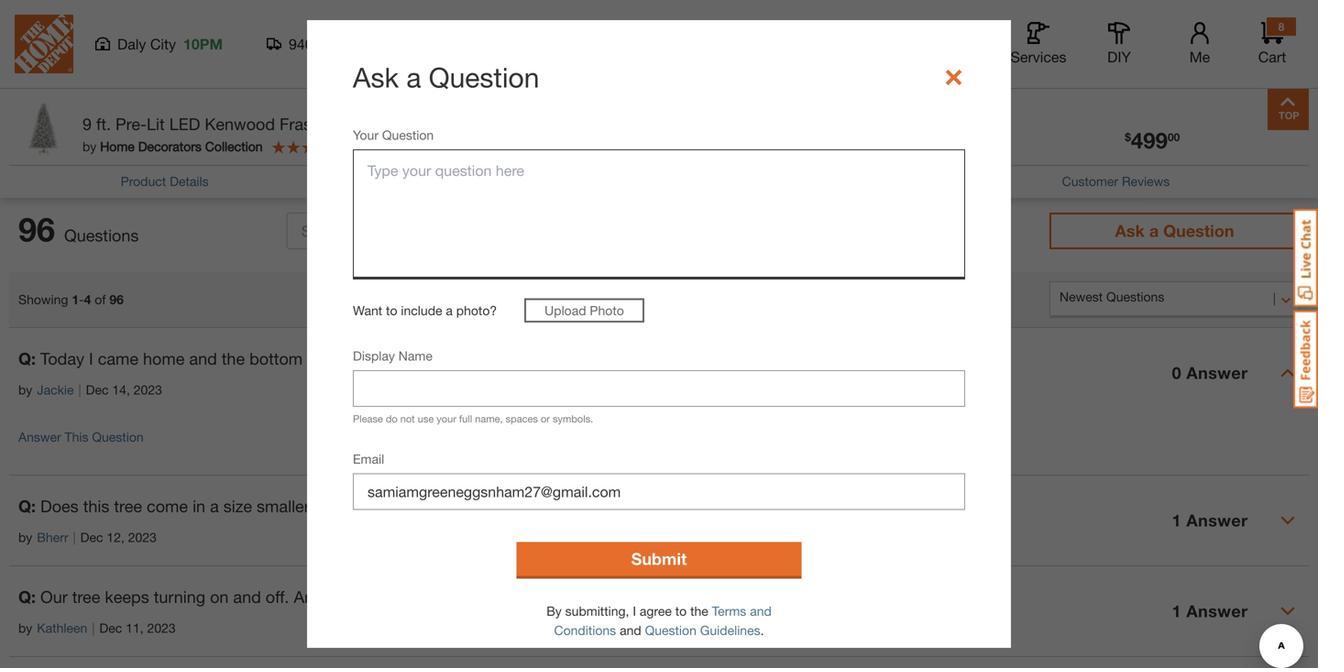Task type: vqa. For each thing, say whether or not it's contained in the screenshot.
Limit 1 per order
no



Task type: describe. For each thing, give the bounding box(es) containing it.
home
[[143, 349, 185, 368]]

turning
[[154, 587, 205, 607]]

terms and conditions link
[[554, 603, 772, 638]]

0 vertical spatial to
[[386, 303, 397, 318]]

yet!
[[856, 349, 883, 368]]

1 vertical spatial questions
[[27, 151, 85, 166]]

questions inside 96 questions
[[64, 225, 139, 245]]

a inside questions element
[[210, 496, 219, 516]]

$
[[1125, 131, 1131, 143]]

ask inside button
[[1115, 221, 1145, 240]]

0 vertical spatial questions
[[9, 122, 89, 141]]

question up christmas
[[429, 61, 539, 93]]

ask a question inside main content
[[353, 61, 539, 93]]

of inside questions element
[[307, 349, 322, 368]]

upload photo
[[545, 303, 624, 318]]

&
[[93, 122, 105, 141]]

by home decorators collection
[[82, 139, 263, 154]]

12,
[[107, 530, 125, 545]]

0 vertical spatial 1
[[72, 292, 79, 307]]

include
[[401, 303, 442, 318]]

question inside button
[[1163, 221, 1234, 240]]

2023 for home
[[134, 382, 162, 397]]

kathleen
[[37, 620, 87, 635]]

the home depot logo image
[[15, 15, 73, 73]]

answer for does this tree come in a size smaller than 7.5ft?
[[1187, 510, 1248, 530]]

question right )
[[382, 127, 434, 142]]

i left fix
[[526, 349, 531, 368]]

and down "by submitting, i agree to the" on the bottom of the page
[[620, 623, 641, 638]]

jackie button
[[37, 380, 74, 399]]

94015
[[289, 35, 330, 53]]

home
[[100, 139, 135, 154]]

isn't
[[386, 349, 416, 368]]

4
[[84, 292, 91, 307]]

1 answer for q: our tree keeps turning on and off. any suggestions?
[[1172, 601, 1248, 621]]

by jackie | dec 14, 2023
[[18, 382, 162, 397]]

my
[[326, 349, 348, 368]]

suggestions?
[[326, 587, 425, 607]]

by
[[546, 603, 562, 619]]

| for i
[[78, 382, 81, 397]]

9 ft. pre-lit led kenwood fraser flocked artificial christmas tree
[[82, 114, 567, 134]]

answer for today i came home and the bottom of my tree isn't lit!!!!???? can i fix this issue? luckily i haven't decorated it yet! help!!
[[1187, 363, 1248, 383]]

led
[[169, 114, 200, 134]]

our
[[40, 587, 68, 607]]

haven't
[[705, 349, 758, 368]]

me button
[[1171, 22, 1229, 66]]

2 vertical spatial tree
[[72, 587, 100, 607]]

question down agree
[[645, 623, 697, 638]]

in
[[193, 496, 205, 516]]

customer
[[1062, 174, 1118, 189]]

close image
[[942, 66, 965, 89]]

any
[[294, 587, 322, 607]]

fix
[[535, 349, 552, 368]]

the inside questions element
[[222, 349, 245, 368]]

cart
[[1258, 48, 1286, 66]]

feedback link image
[[1293, 310, 1318, 409]]

flocked
[[331, 114, 389, 134]]

live chat image
[[1293, 209, 1318, 307]]

email
[[353, 451, 384, 466]]

.
[[760, 623, 764, 638]]

10pm
[[183, 35, 223, 53]]

7.5ft?
[[351, 496, 393, 516]]

help!!
[[887, 349, 930, 368]]

showing 1 - 4 of 96
[[18, 292, 124, 307]]

this
[[65, 429, 88, 444]]

questions element
[[9, 327, 1309, 668]]

0 answer
[[1172, 363, 1248, 383]]

$ 499 00
[[1125, 127, 1180, 153]]

upload
[[545, 303, 586, 318]]

question right this
[[92, 429, 144, 444]]

2 vertical spatial 96
[[109, 292, 124, 307]]

do
[[386, 413, 398, 425]]

ask a question button
[[1050, 212, 1300, 249]]

smaller
[[257, 496, 310, 516]]

size
[[223, 496, 252, 516]]

shop all button
[[929, 22, 987, 66]]

a inside button
[[1149, 221, 1159, 240]]

94015 button
[[267, 35, 330, 53]]

ask a question inside ask a question button
[[1115, 221, 1234, 240]]

1 vertical spatial tree
[[114, 496, 142, 516]]

bherr button
[[37, 528, 68, 547]]

product details
[[121, 174, 209, 189]]

-
[[79, 292, 84, 307]]

q: for q: today i came home and the bottom of my tree isn't lit!!!!???? can i fix this issue? luckily i haven't decorated it yet! help!!
[[18, 349, 36, 368]]

conditions
[[554, 623, 616, 638]]

q: our tree keeps turning on and off. any suggestions?
[[18, 587, 425, 607]]

display
[[353, 348, 395, 363]]

1 answer for q: does this tree come in a size smaller than 7.5ft?
[[1172, 510, 1248, 530]]

or
[[541, 413, 550, 425]]

issue?
[[588, 349, 635, 368]]

answer this question link
[[18, 429, 144, 444]]

96 inside questions & answers 96 questions
[[9, 151, 23, 166]]

reviews
[[1122, 174, 1170, 189]]

customer reviews
[[1062, 174, 1170, 189]]

| for this
[[73, 530, 76, 545]]

| for tree
[[92, 620, 95, 635]]

a up artificial
[[406, 61, 421, 93]]

decorated
[[763, 349, 838, 368]]

q: for q: our tree keeps turning on and off. any suggestions?
[[18, 587, 36, 607]]

full
[[459, 413, 472, 425]]

answers
[[109, 122, 178, 141]]

1 vertical spatial specifications
[[423, 174, 503, 189]]

by submitting, i agree to the
[[546, 603, 708, 619]]

bottom
[[249, 349, 303, 368]]

question guidelines link
[[645, 623, 760, 638]]

2023 for come
[[128, 530, 157, 545]]

14,
[[112, 382, 130, 397]]

cart 8
[[1258, 20, 1286, 66]]

not
[[400, 413, 415, 425]]

product image image
[[14, 98, 73, 158]]

diy
[[1107, 48, 1131, 66]]

kenwood
[[205, 114, 275, 134]]

today
[[40, 349, 84, 368]]

submit
[[631, 549, 687, 569]]



Task type: locate. For each thing, give the bounding box(es) containing it.
your
[[437, 413, 456, 425]]

top button
[[1268, 89, 1309, 130]]

0 horizontal spatial ask a question
[[353, 61, 539, 93]]

0 horizontal spatial |
[[73, 530, 76, 545]]

dec left "11,"
[[99, 620, 122, 635]]

2023 right 12,
[[128, 530, 157, 545]]

1 horizontal spatial of
[[307, 349, 322, 368]]

symbols.
[[553, 413, 593, 425]]

by left jackie
[[18, 382, 32, 397]]

and right home
[[189, 349, 217, 368]]

2 q: from the top
[[18, 496, 36, 516]]

this up by bherr | dec 12, 2023
[[83, 496, 109, 516]]

q: does this tree come in a size smaller than 7.5ft?
[[18, 496, 393, 516]]

dec left 12,
[[80, 530, 103, 545]]

0 vertical spatial 1 answer
[[1172, 510, 1248, 530]]

q: left our
[[18, 587, 36, 607]]

0 horizontal spatial the
[[222, 349, 245, 368]]

0 horizontal spatial of
[[95, 292, 106, 307]]

specifications button
[[0, 32, 1318, 105], [423, 172, 503, 191], [423, 172, 503, 191]]

want
[[353, 303, 382, 318]]

i left came
[[89, 349, 93, 368]]

ask a question
[[353, 61, 539, 93], [1115, 221, 1234, 240]]

diy button
[[1090, 22, 1149, 66]]

1 vertical spatial 1 answer
[[1172, 601, 1248, 621]]

than
[[314, 496, 347, 516]]

it
[[843, 349, 852, 368]]

the up question guidelines link
[[690, 603, 708, 619]]

2023 right "11,"
[[147, 620, 176, 635]]

come
[[147, 496, 188, 516]]

dec for tree
[[99, 620, 122, 635]]

shop all
[[930, 48, 985, 66]]

me
[[1190, 48, 1210, 66]]

does
[[40, 496, 79, 516]]

ask
[[353, 61, 399, 93], [1115, 221, 1145, 240]]

1 horizontal spatial ask a question
[[1115, 221, 1234, 240]]

| right jackie
[[78, 382, 81, 397]]

ask up the flocked
[[353, 61, 399, 93]]

to right the want
[[386, 303, 397, 318]]

| right bherr in the bottom left of the page
[[73, 530, 76, 545]]

questions & answers 96 questions
[[9, 122, 178, 166]]

0 vertical spatial specifications
[[9, 56, 121, 76]]

2023 right 14,
[[134, 382, 162, 397]]

1 vertical spatial |
[[73, 530, 76, 545]]

by kathleen | dec 11, 2023
[[18, 620, 176, 635]]

bherr
[[37, 530, 68, 545]]

00
[[1168, 131, 1180, 143]]

0 vertical spatial of
[[95, 292, 106, 307]]

terms and conditions
[[554, 603, 772, 638]]

specifications down christmas
[[423, 174, 503, 189]]

1 1 answer from the top
[[1172, 510, 1248, 530]]

| right kathleen
[[92, 620, 95, 635]]

0 vertical spatial q:
[[18, 349, 36, 368]]

display name
[[353, 348, 433, 363]]

8
[[1278, 20, 1285, 33]]

1 vertical spatial 96
[[18, 209, 55, 249]]

answer for our tree keeps turning on and off. any suggestions?
[[1187, 601, 1248, 621]]

by left kathleen
[[18, 620, 32, 635]]

1 vertical spatial q:
[[18, 496, 36, 516]]

fraser
[[280, 114, 326, 134]]

and up .
[[750, 603, 772, 619]]

(
[[350, 140, 352, 152]]

1 q: from the top
[[18, 349, 36, 368]]

by
[[82, 139, 97, 154], [18, 382, 32, 397], [18, 530, 32, 545], [18, 620, 32, 635]]

0 horizontal spatial specifications
[[9, 56, 121, 76]]

0 vertical spatial 96
[[9, 151, 23, 166]]

by for does
[[18, 530, 32, 545]]

want to include a photo?
[[353, 303, 497, 318]]

by left bherr in the bottom left of the page
[[18, 530, 32, 545]]

0 vertical spatial ask a question
[[353, 61, 539, 93]]

2 vertical spatial q:
[[18, 587, 36, 607]]

services button
[[1009, 22, 1068, 66]]

0 horizontal spatial this
[[83, 496, 109, 516]]

dec for i
[[86, 382, 109, 397]]

and right the "on"
[[233, 587, 261, 607]]

artificial
[[394, 114, 453, 134]]

499
[[1131, 127, 1168, 153]]

dec for this
[[80, 530, 103, 545]]

and inside terms and conditions
[[750, 603, 772, 619]]

0 vertical spatial |
[[78, 382, 81, 397]]

name,
[[475, 413, 503, 425]]

christmas
[[457, 114, 532, 134]]

questions up 4
[[64, 225, 139, 245]]

1 horizontal spatial tree
[[114, 496, 142, 516]]

questions
[[9, 122, 89, 141], [27, 151, 85, 166], [64, 225, 139, 245]]

Search Questions & Answers text field
[[287, 212, 902, 249]]

ask a question down reviews
[[1115, 221, 1234, 240]]

answer this question
[[18, 429, 144, 444]]

2 1 answer from the top
[[1172, 601, 1248, 621]]

1 horizontal spatial |
[[78, 382, 81, 397]]

photo
[[590, 303, 624, 318]]

by for today
[[18, 382, 32, 397]]

1 horizontal spatial specifications
[[423, 174, 503, 189]]

0 vertical spatial tree
[[353, 349, 381, 368]]

1 vertical spatial 2023
[[128, 530, 157, 545]]

city
[[150, 35, 176, 53]]

dec left 14,
[[86, 382, 109, 397]]

Type your question here text field
[[353, 149, 965, 279]]

your question
[[353, 127, 434, 142]]

1 vertical spatial the
[[690, 603, 708, 619]]

the inside main content
[[690, 603, 708, 619]]

this right fix
[[557, 349, 583, 368]]

i left agree
[[633, 603, 636, 619]]

a
[[406, 61, 421, 93], [1149, 221, 1159, 240], [446, 303, 453, 318], [210, 496, 219, 516]]

q: left today
[[18, 349, 36, 368]]

q: for q: does this tree come in a size smaller than 7.5ft?
[[18, 496, 36, 516]]

0 vertical spatial dec
[[86, 382, 109, 397]]

a left photo?
[[446, 303, 453, 318]]

11,
[[126, 620, 144, 635]]

1 for does this tree come in a size smaller than 7.5ft?
[[1172, 510, 1182, 530]]

i inside main content
[[633, 603, 636, 619]]

0 vertical spatial the
[[222, 349, 245, 368]]

2 vertical spatial dec
[[99, 620, 122, 635]]

showing
[[18, 292, 68, 307]]

3 q: from the top
[[18, 587, 36, 607]]

1 vertical spatial of
[[307, 349, 322, 368]]

specifications up 9
[[9, 56, 121, 76]]

answer
[[1187, 363, 1248, 383], [18, 429, 61, 444], [1187, 510, 1248, 530], [1187, 601, 1248, 621]]

0 vertical spatial ask
[[353, 61, 399, 93]]

2 vertical spatial |
[[92, 620, 95, 635]]

kathleen button
[[37, 619, 87, 638]]

1 vertical spatial 1
[[1172, 510, 1182, 530]]

guidelines
[[700, 623, 760, 638]]

a down reviews
[[1149, 221, 1159, 240]]

2 vertical spatial 1
[[1172, 601, 1182, 621]]

None text field
[[353, 370, 965, 407], [353, 473, 965, 510], [353, 370, 965, 407], [353, 473, 965, 510]]

0 horizontal spatial tree
[[72, 587, 100, 607]]

questions left &
[[9, 122, 89, 141]]

tree
[[537, 114, 567, 134]]

name
[[399, 348, 433, 363]]

to up and question guidelines .
[[675, 603, 687, 619]]

details
[[170, 174, 209, 189]]

ask down customer reviews
[[1115, 221, 1145, 240]]

2 horizontal spatial tree
[[353, 349, 381, 368]]

the left bottom
[[222, 349, 245, 368]]

by down 9
[[82, 139, 97, 154]]

lit
[[147, 114, 165, 134]]

i right luckily on the bottom
[[696, 349, 700, 368]]

luckily
[[640, 349, 691, 368]]

0
[[1172, 363, 1182, 383]]

tree right my
[[353, 349, 381, 368]]

by bherr | dec 12, 2023
[[18, 530, 157, 545]]

collection
[[205, 139, 263, 154]]

specifications
[[9, 56, 121, 76], [423, 174, 503, 189]]

services
[[1011, 48, 1067, 66]]

photo?
[[456, 303, 497, 318]]

0 vertical spatial this
[[557, 349, 583, 368]]

by for our
[[18, 620, 32, 635]]

1 for our tree keeps turning on and off. any suggestions?
[[1172, 601, 1182, 621]]

a right in
[[210, 496, 219, 516]]

product
[[121, 174, 166, 189]]

1 horizontal spatial the
[[690, 603, 708, 619]]

ask a question main content
[[0, 0, 1318, 668]]

1 horizontal spatial ask
[[1115, 221, 1145, 240]]

submitting,
[[565, 603, 629, 619]]

1 horizontal spatial this
[[557, 349, 583, 368]]

1 vertical spatial to
[[675, 603, 687, 619]]

and question guidelines .
[[620, 623, 764, 638]]

0 vertical spatial 2023
[[134, 382, 162, 397]]

please
[[353, 413, 383, 425]]

daly
[[117, 35, 146, 53]]

questions down 9
[[27, 151, 85, 166]]

2 vertical spatial 2023
[[147, 620, 176, 635]]

and
[[189, 349, 217, 368], [233, 587, 261, 607], [750, 603, 772, 619], [620, 623, 641, 638]]

keeps
[[105, 587, 149, 607]]

tree
[[353, 349, 381, 368], [114, 496, 142, 516], [72, 587, 100, 607]]

0 horizontal spatial to
[[386, 303, 397, 318]]

question down reviews
[[1163, 221, 1234, 240]]

2 horizontal spatial |
[[92, 620, 95, 635]]

ft.
[[96, 114, 111, 134]]

1 vertical spatial this
[[83, 496, 109, 516]]

1 vertical spatial ask a question
[[1115, 221, 1234, 240]]

shop
[[930, 48, 965, 66]]

daly city 10pm
[[117, 35, 223, 53]]

1 vertical spatial dec
[[80, 530, 103, 545]]

2 vertical spatial questions
[[64, 225, 139, 245]]

2023 for turning
[[147, 620, 176, 635]]

decorators
[[138, 139, 202, 154]]

q: left does at bottom
[[18, 496, 36, 516]]

ask inside main content
[[353, 61, 399, 93]]

dec
[[86, 382, 109, 397], [80, 530, 103, 545], [99, 620, 122, 635]]

tree up 12,
[[114, 496, 142, 516]]

spaces
[[506, 413, 538, 425]]

i
[[89, 349, 93, 368], [526, 349, 531, 368], [696, 349, 700, 368], [633, 603, 636, 619]]

0 horizontal spatial ask
[[353, 61, 399, 93]]

ask a question up artificial
[[353, 61, 539, 93]]

of right 4
[[95, 292, 106, 307]]

1 vertical spatial ask
[[1115, 221, 1145, 240]]

547
[[352, 140, 369, 152]]

off.
[[266, 587, 289, 607]]

1 horizontal spatial to
[[675, 603, 687, 619]]

96 questions
[[18, 209, 139, 249]]

use
[[418, 413, 434, 425]]

of left my
[[307, 349, 322, 368]]

tree right our
[[72, 587, 100, 607]]

on
[[210, 587, 229, 607]]



